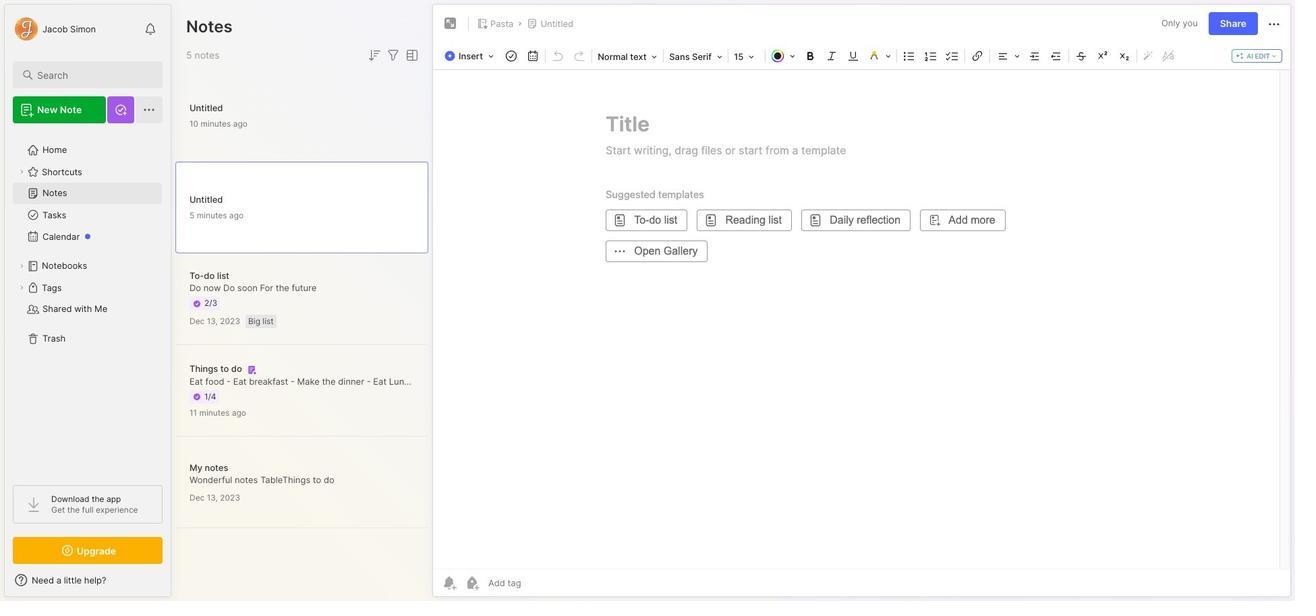 Task type: describe. For each thing, give the bounding box(es) containing it.
click to collapse image
[[170, 577, 180, 593]]

Font size field
[[730, 47, 764, 66]]

underline image
[[844, 47, 863, 65]]

Font family field
[[665, 47, 727, 66]]

add filters image
[[385, 47, 401, 63]]

more actions image
[[1266, 16, 1283, 32]]

superscript image
[[1094, 47, 1113, 65]]

expand note image
[[443, 16, 459, 32]]

add tag image
[[464, 576, 480, 592]]

Font color field
[[767, 47, 800, 65]]

strikethrough image
[[1072, 47, 1091, 65]]

add a reminder image
[[441, 576, 457, 592]]

indent image
[[1026, 47, 1045, 65]]

View options field
[[401, 47, 420, 63]]

Heading level field
[[594, 47, 662, 66]]

More actions field
[[1266, 15, 1283, 32]]

Highlight field
[[864, 47, 895, 65]]

tree inside main element
[[5, 132, 171, 474]]

Sort options field
[[366, 47, 383, 63]]

Search text field
[[37, 69, 150, 82]]

Insert field
[[441, 47, 501, 65]]



Task type: vqa. For each thing, say whether or not it's contained in the screenshot.
row group
no



Task type: locate. For each thing, give the bounding box(es) containing it.
insert link image
[[968, 47, 987, 65]]

italic image
[[823, 47, 841, 65]]

Account field
[[13, 16, 96, 43]]

Add filters field
[[385, 47, 401, 63]]

tree
[[5, 132, 171, 474]]

bulleted list image
[[900, 47, 919, 65]]

Add tag field
[[487, 578, 589, 590]]

task image
[[502, 47, 521, 65]]

outdent image
[[1047, 47, 1066, 65]]

bold image
[[801, 47, 820, 65]]

None search field
[[37, 67, 150, 83]]

calendar event image
[[524, 47, 543, 65]]

Alignment field
[[992, 47, 1024, 65]]

expand tags image
[[18, 284, 26, 292]]

main element
[[0, 0, 175, 602]]

note window element
[[433, 4, 1291, 601]]

checklist image
[[943, 47, 962, 65]]

WHAT'S NEW field
[[5, 570, 171, 592]]

subscript image
[[1115, 47, 1134, 65]]

numbered list image
[[922, 47, 941, 65]]

Note Editor text field
[[433, 69, 1291, 569]]

none search field inside main element
[[37, 67, 150, 83]]

expand notebooks image
[[18, 262, 26, 271]]



